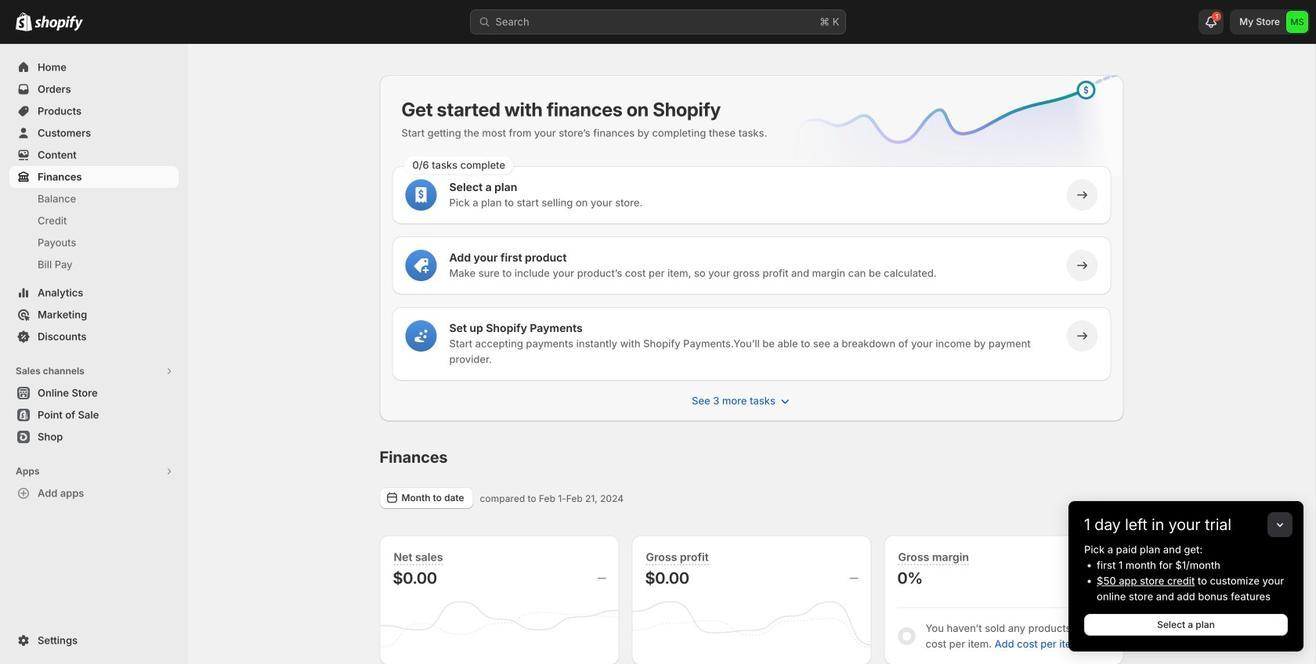 Task type: vqa. For each thing, say whether or not it's contained in the screenshot.
Jake Smith United States • Customer for less than 5 seconds
no



Task type: describe. For each thing, give the bounding box(es) containing it.
select a plan image
[[413, 187, 429, 203]]

line chart image
[[768, 72, 1127, 201]]

add your first product image
[[413, 258, 429, 273]]

shopify image
[[34, 15, 83, 31]]

my store image
[[1286, 11, 1308, 33]]



Task type: locate. For each thing, give the bounding box(es) containing it.
set up shopify payments image
[[413, 328, 429, 344]]

shopify image
[[16, 12, 32, 31]]



